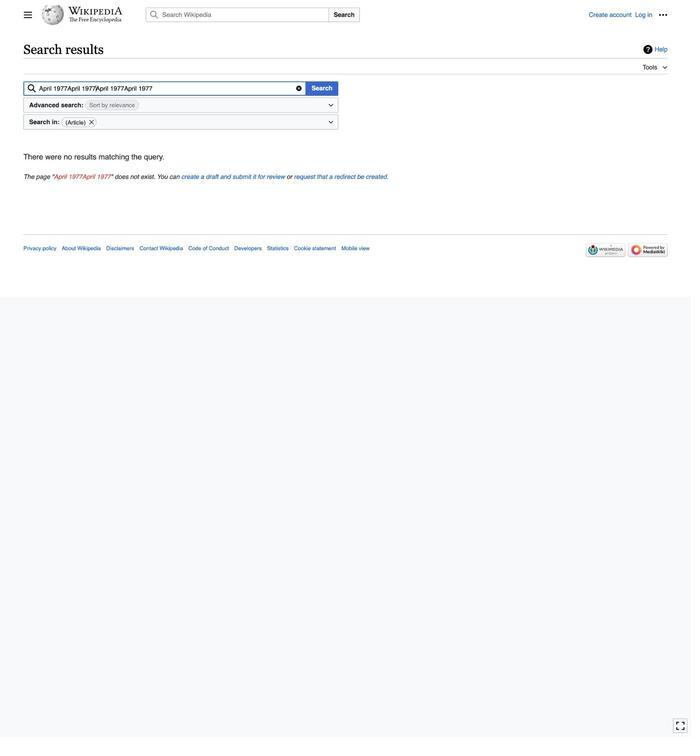 Task type: vqa. For each thing, say whether or not it's contained in the screenshot.
edit for Symbols
no



Task type: locate. For each thing, give the bounding box(es) containing it.
log in and more options image
[[659, 10, 668, 19]]

wikimedia foundation image
[[586, 243, 626, 257]]

none search field "search wikipedia"
[[135, 8, 589, 22]]

None search field
[[135, 8, 589, 22], [23, 81, 306, 96], [23, 81, 306, 96]]

footer
[[23, 235, 668, 260]]

fullscreen image
[[676, 722, 685, 731]]

menu image
[[23, 10, 32, 19]]

main content
[[20, 41, 672, 192]]

personal tools navigation
[[589, 8, 671, 22]]

wikipedia image
[[68, 7, 122, 15]]



Task type: describe. For each thing, give the bounding box(es) containing it.
remove image
[[88, 118, 95, 127]]

the free encyclopedia image
[[69, 17, 122, 23]]

powered by mediawiki image
[[629, 243, 668, 257]]

Search Wikipedia search field
[[146, 8, 329, 22]]



